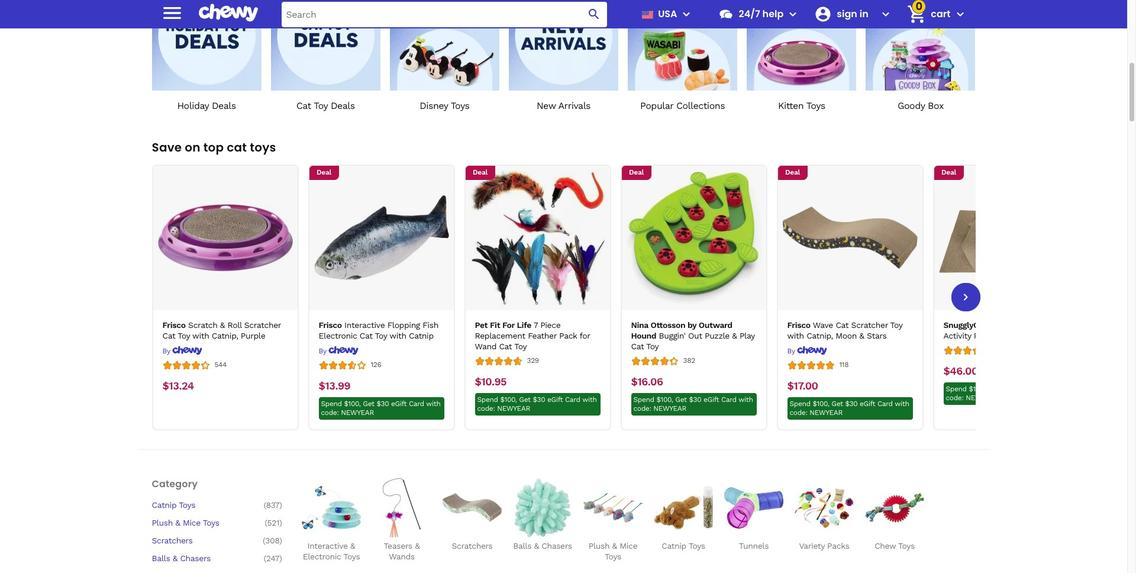 Task type: vqa. For each thing, say whether or not it's contained in the screenshot.
goody box "LINK"
yes



Task type: describe. For each thing, give the bounding box(es) containing it.
118
[[840, 361, 849, 369]]

0 vertical spatial catnip toys
[[152, 500, 195, 510]]

cat inside wave cat scratcher toy with catnip, moon & stars
[[836, 320, 849, 330]]

with inside wave cat scratcher toy with catnip, moon & stars
[[788, 331, 805, 340]]

kitten
[[779, 100, 804, 111]]

1 horizontal spatial plush & mice toys link
[[583, 478, 644, 562]]

fish
[[423, 320, 439, 330]]

teasers & wands link
[[372, 478, 433, 562]]

$16.06 text field
[[632, 375, 663, 388]]

catnip toys inside list
[[662, 541, 706, 551]]

fit
[[490, 320, 501, 330]]

329
[[527, 357, 539, 365]]

nina ottosson by outward hound
[[632, 320, 733, 340]]

scratchers inside list
[[452, 541, 493, 551]]

7
[[534, 320, 538, 330]]

popular collections
[[641, 100, 725, 111]]

tunnels link
[[724, 478, 785, 551]]

cat toy deals image
[[271, 0, 381, 90]]

roll
[[228, 320, 242, 330]]

$30 for $16.06
[[690, 395, 702, 404]]

get for $10.95
[[520, 395, 531, 404]]

deal for $16.06
[[629, 168, 644, 177]]

wave
[[813, 320, 834, 330]]

cart menu image
[[954, 7, 968, 21]]

cat inside "interactive flopping fish electronic cat toy with catnip"
[[360, 331, 373, 340]]

goody
[[898, 100, 926, 111]]

for
[[503, 320, 515, 330]]

tunnels
[[739, 541, 769, 551]]

1 horizontal spatial catnip toys link
[[653, 478, 714, 551]]

save
[[152, 139, 182, 155]]

usa
[[659, 7, 678, 21]]

scratch & roll scratcher cat toy with catnip, purple
[[163, 320, 281, 340]]

2 vertical spatial catnip
[[662, 541, 687, 551]]

chew toys link
[[865, 478, 926, 551]]

collections
[[677, 100, 725, 111]]

toys
[[250, 139, 276, 155]]

chew
[[875, 541, 897, 551]]

Product search field
[[282, 1, 608, 27]]

ripple
[[990, 320, 1014, 330]]

cart link
[[903, 0, 951, 28]]

category
[[152, 477, 198, 491]]

holiday toy deals image
[[152, 0, 262, 90]]

interactive & electronic toys link
[[301, 478, 362, 562]]

new
[[537, 100, 556, 111]]

1 deals from the left
[[212, 100, 236, 111]]

rug
[[1016, 320, 1031, 330]]

0 horizontal spatial mice
[[183, 518, 201, 527]]

$30 for $10.95
[[533, 395, 546, 404]]

egift for $17.00
[[860, 400, 876, 408]]

balls & chasers image
[[513, 478, 573, 537]]

toy inside wave cat scratcher toy with catnip, moon & stars
[[891, 320, 903, 330]]

837
[[266, 500, 280, 510]]

$13.99
[[319, 379, 351, 392]]

0 horizontal spatial scratchers link
[[152, 535, 253, 546]]

get for $17.00
[[832, 400, 844, 408]]

cat toy deals link
[[271, 0, 381, 112]]

goody box image
[[867, 0, 976, 90]]

308
[[265, 536, 280, 545]]

frisco for $13.24
[[163, 320, 186, 330]]

chewy image for $13.24
[[172, 346, 203, 355]]

holiday deals
[[177, 100, 236, 111]]

chewy home image
[[199, 0, 258, 26]]

& inside buggin' out puzzle & play cat toy
[[733, 331, 738, 340]]

) for ( 308 )
[[280, 536, 282, 545]]

deal for $17.00
[[786, 168, 801, 177]]

toy inside buggin' out puzzle & play cat toy
[[647, 341, 659, 351]]

$100, for $16.06
[[657, 395, 674, 404]]

( 247 )
[[264, 554, 282, 563]]

interactive flopping fish electronic cat toy with catnip
[[319, 320, 439, 340]]

activity
[[944, 331, 972, 340]]

spend for $16.06
[[634, 395, 655, 404]]

Search text field
[[282, 1, 608, 27]]

plush & mice toys inside list
[[589, 541, 638, 561]]

catnip inside "interactive flopping fish electronic cat toy with catnip"
[[409, 331, 434, 340]]

scratcher inside scratch & roll scratcher cat toy with catnip, purple
[[244, 320, 281, 330]]

by for $13.24
[[163, 347, 170, 355]]

egift for $10.95
[[548, 395, 563, 404]]

0 horizontal spatial catnip toys link
[[152, 500, 253, 510]]

interactive for electronic
[[345, 320, 385, 330]]

spend for $10.95
[[478, 395, 498, 404]]

interactive & electronic toys image
[[302, 478, 361, 537]]

chewy image for $17.00
[[798, 346, 828, 355]]

cart
[[932, 7, 951, 21]]

( 837 )
[[264, 500, 282, 510]]

ripple rug cat activity play mat
[[944, 320, 1046, 340]]

chewy support image
[[719, 7, 735, 22]]

$46.00
[[944, 365, 979, 377]]

balls & chasers inside list
[[514, 541, 572, 551]]

nina
[[632, 320, 649, 330]]

( for 837
[[264, 500, 266, 510]]

interactive for toys
[[308, 541, 348, 551]]

chew toys
[[875, 541, 915, 551]]

$10.95
[[475, 375, 507, 388]]

$13.24
[[163, 379, 194, 392]]

hound
[[632, 331, 657, 340]]

purple
[[241, 331, 266, 340]]

holiday deals link
[[152, 0, 262, 112]]

spend $100, get $30 egift card with code: newyear for $16.06
[[634, 395, 753, 413]]

list containing interactive & electronic toys
[[301, 478, 976, 562]]

cat inside scratch & roll scratcher cat toy with catnip, purple
[[163, 331, 175, 340]]

variety packs link
[[794, 478, 855, 551]]

spend $100, get $30 egift card with code: newyear for $17.00
[[790, 400, 910, 417]]

teasers
[[384, 541, 413, 551]]

disney
[[420, 100, 448, 111]]

kitten toys image
[[747, 0, 857, 90]]

items image
[[907, 4, 928, 25]]

disney toys link
[[390, 0, 500, 112]]

$100, for $17.00
[[813, 400, 830, 408]]

disney toys image
[[390, 0, 500, 90]]

on
[[185, 139, 201, 155]]

& inside wave cat scratcher toy with catnip, moon & stars
[[860, 331, 865, 340]]

popular collections image
[[628, 0, 738, 90]]

new arrivals image
[[509, 0, 619, 90]]

& inside interactive & electronic toys
[[351, 541, 356, 551]]

packs
[[828, 541, 850, 551]]

126
[[371, 361, 382, 369]]

1 vertical spatial chasers
[[180, 554, 211, 563]]

buggin' out puzzle & play cat toy
[[632, 331, 755, 351]]

moon
[[836, 331, 857, 340]]

help menu image
[[787, 7, 801, 21]]

frisco interactive flopping fish electronic cat toy with catnip image
[[314, 170, 449, 305]]

buggin'
[[659, 331, 686, 340]]

( for 308
[[263, 536, 265, 545]]

$17.00 text field
[[788, 379, 819, 392]]

& inside scratch & roll scratcher cat toy with catnip, purple
[[220, 320, 225, 330]]

help
[[763, 7, 784, 21]]

mice inside list
[[620, 541, 638, 551]]

for
[[580, 331, 591, 340]]

$46.00 text field
[[944, 365, 979, 378]]

electronic inside "interactive flopping fish electronic cat toy with catnip"
[[319, 331, 357, 340]]

code: for $13.99
[[321, 408, 339, 417]]

feather
[[528, 331, 557, 340]]

( for 247
[[264, 554, 266, 563]]

variety packs
[[800, 541, 850, 551]]

cat inside buggin' out puzzle & play cat toy
[[632, 341, 644, 351]]

code: for $16.06
[[634, 404, 652, 413]]

save on top cat toys
[[152, 139, 276, 155]]

new arrivals
[[537, 100, 591, 111]]

pet fit for life
[[475, 320, 532, 330]]

goody box
[[898, 100, 944, 111]]

code: for $17.00
[[790, 408, 808, 417]]

$30 for $13.99
[[377, 400, 389, 408]]

top
[[203, 139, 224, 155]]

$13.99 text field
[[319, 379, 351, 392]]

382
[[684, 357, 696, 365]]

get for $13.99
[[363, 400, 375, 408]]

sign in
[[838, 7, 869, 21]]

box
[[929, 100, 944, 111]]



Task type: locate. For each thing, give the bounding box(es) containing it.
$30 for $17.00
[[846, 400, 858, 408]]

(
[[264, 500, 266, 510], [265, 518, 267, 527], [263, 536, 265, 545], [264, 554, 266, 563]]

teasers & wands image
[[372, 478, 432, 537]]

get down 329
[[520, 395, 531, 404]]

chewy image down the wave
[[798, 346, 828, 355]]

catnip
[[409, 331, 434, 340], [152, 500, 177, 510], [662, 541, 687, 551]]

stars
[[867, 331, 887, 340]]

popular collections link
[[628, 0, 738, 112]]

newyear down $13.99 text field
[[341, 408, 374, 417]]

& inside plush & mice toys
[[613, 541, 618, 551]]

( up ( 521 )
[[264, 500, 266, 510]]

1 horizontal spatial chasers
[[542, 541, 572, 551]]

play for $16.06
[[740, 331, 755, 340]]

2 catnip, from the left
[[807, 331, 834, 340]]

frisco scratch & roll scratcher cat toy with catnip, purple image
[[158, 170, 293, 305]]

2 ) from the top
[[280, 518, 282, 527]]

scratcher up stars
[[852, 320, 889, 330]]

2 scratcher from the left
[[852, 320, 889, 330]]

account menu image
[[880, 7, 894, 21]]

balls
[[514, 541, 532, 551], [152, 554, 170, 563]]

2 horizontal spatial frisco
[[788, 320, 811, 330]]

chewy image for $13.99
[[329, 346, 359, 355]]

544
[[215, 361, 227, 369]]

out
[[689, 331, 703, 340]]

spend $100, get $30 egift card with code: newyear down 329
[[478, 395, 597, 413]]

catnip down category
[[152, 500, 177, 510]]

$100, down $10.95 text field
[[501, 395, 517, 404]]

0 horizontal spatial play
[[740, 331, 755, 340]]

1 horizontal spatial scratchers link
[[442, 478, 503, 551]]

menu image
[[160, 1, 184, 25], [680, 7, 694, 21]]

1 horizontal spatial catnip
[[409, 331, 434, 340]]

scratcher up purple
[[244, 320, 281, 330]]

frisco for $13.99
[[319, 320, 342, 330]]

2 chewy image from the left
[[329, 346, 359, 355]]

arrivals
[[559, 100, 591, 111]]

0 horizontal spatial plush & mice toys
[[152, 518, 219, 527]]

chasers inside list
[[542, 541, 572, 551]]

pet fit for life 7 piece replacement feather pack for wand cat toy image
[[470, 170, 605, 305]]

spend down $17.00 text box
[[790, 400, 811, 408]]

variety packs image
[[795, 478, 854, 537]]

interactive inside interactive & electronic toys
[[308, 541, 348, 551]]

1 horizontal spatial by
[[319, 347, 327, 355]]

by for $17.00
[[788, 347, 796, 355]]

1 horizontal spatial play
[[975, 331, 990, 340]]

menu image left chewy home image
[[160, 1, 184, 25]]

0 vertical spatial catnip
[[409, 331, 434, 340]]

1 vertical spatial catnip
[[152, 500, 177, 510]]

play
[[740, 331, 755, 340], [975, 331, 990, 340]]

) for ( 837 )
[[280, 500, 282, 510]]

popular
[[641, 100, 674, 111]]

0 horizontal spatial plush & mice toys link
[[152, 517, 253, 528]]

1 by from the left
[[163, 347, 170, 355]]

1 vertical spatial electronic
[[303, 552, 341, 561]]

by up $17.00
[[788, 347, 796, 355]]

plush inside list
[[589, 541, 610, 551]]

interactive down interactive & electronic toys 'image'
[[308, 541, 348, 551]]

3 frisco from the left
[[788, 320, 811, 330]]

electronic inside interactive & electronic toys
[[303, 552, 341, 561]]

catnip toys image
[[654, 478, 714, 537]]

by
[[163, 347, 170, 355], [319, 347, 327, 355], [788, 347, 796, 355]]

get
[[520, 395, 531, 404], [676, 395, 687, 404], [363, 400, 375, 408], [832, 400, 844, 408]]

0 horizontal spatial chewy image
[[172, 346, 203, 355]]

spend for $17.00
[[790, 400, 811, 408]]

cat inside ripple rug cat activity play mat
[[1033, 320, 1046, 330]]

plush down plush & mice toys image
[[589, 541, 610, 551]]

7 piece replacement feather pack for wand cat toy
[[475, 320, 591, 351]]

spend down $13.99 text field
[[321, 400, 342, 408]]

submit search image
[[588, 7, 602, 21]]

1 play from the left
[[740, 331, 755, 340]]

snugglycat ripple rug cat activity play mat image
[[939, 170, 1074, 305]]

toys inside interactive & electronic toys
[[344, 552, 360, 561]]

$30
[[533, 395, 546, 404], [690, 395, 702, 404], [377, 400, 389, 408], [846, 400, 858, 408]]

0 horizontal spatial balls & chasers link
[[152, 553, 253, 564]]

puzzle
[[705, 331, 730, 340]]

goody box link
[[867, 0, 976, 112]]

spend down $10.95 text field
[[478, 395, 498, 404]]

1 horizontal spatial scratcher
[[852, 320, 889, 330]]

spend $100, get $30 egift card with code: newyear for $13.99
[[321, 400, 441, 417]]

play left mat
[[975, 331, 990, 340]]

$17.00
[[788, 379, 819, 392]]

newyear for $16.06
[[654, 404, 687, 413]]

catnip down fish
[[409, 331, 434, 340]]

newyear for $17.00
[[810, 408, 843, 417]]

scratch
[[188, 320, 218, 330]]

0 vertical spatial balls & chasers
[[514, 541, 572, 551]]

0 horizontal spatial chasers
[[180, 554, 211, 563]]

mat
[[992, 331, 1007, 340]]

card for $17.00
[[878, 400, 893, 408]]

mice
[[183, 518, 201, 527], [620, 541, 638, 551]]

24/7
[[739, 7, 761, 21]]

plush & mice toys image
[[584, 478, 643, 537]]

newyear down $16.06 text field
[[654, 404, 687, 413]]

newyear for $10.95
[[498, 404, 531, 413]]

wave cat scratcher toy with catnip, moon & stars
[[788, 320, 903, 340]]

balls inside list
[[514, 541, 532, 551]]

0 horizontal spatial by
[[163, 347, 170, 355]]

2 deal from the left
[[473, 168, 488, 177]]

( for 521
[[265, 518, 267, 527]]

catnip, inside wave cat scratcher toy with catnip, moon & stars
[[807, 331, 834, 340]]

new arrivals link
[[509, 0, 619, 112]]

by up $13.99
[[319, 347, 327, 355]]

catnip toys down category
[[152, 500, 195, 510]]

$100,
[[501, 395, 517, 404], [657, 395, 674, 404], [344, 400, 361, 408], [813, 400, 830, 408]]

0 vertical spatial interactive
[[345, 320, 385, 330]]

0 vertical spatial electronic
[[319, 331, 357, 340]]

catnip toys down catnip toys image
[[662, 541, 706, 551]]

cat
[[227, 139, 247, 155]]

1 vertical spatial plush & mice toys
[[589, 541, 638, 561]]

play inside buggin' out puzzle & play cat toy
[[740, 331, 755, 340]]

$100, down $17.00 text box
[[813, 400, 830, 408]]

) down the ( 308 ) at the left bottom of the page
[[280, 554, 282, 563]]

1 ) from the top
[[280, 500, 282, 510]]

mice down plush & mice toys image
[[620, 541, 638, 551]]

code: for $10.95
[[478, 404, 495, 413]]

0 vertical spatial plush
[[152, 518, 173, 527]]

1 scratcher from the left
[[244, 320, 281, 330]]

piece
[[541, 320, 561, 330]]

0 vertical spatial balls & chasers link
[[513, 478, 574, 551]]

plush & mice toys down plush & mice toys image
[[589, 541, 638, 561]]

24/7 help link
[[714, 0, 784, 28]]

$30 down 329
[[533, 395, 546, 404]]

( up 308
[[265, 518, 267, 527]]

1 horizontal spatial scratchers
[[452, 541, 493, 551]]

2 horizontal spatial catnip
[[662, 541, 687, 551]]

2 horizontal spatial by
[[788, 347, 796, 355]]

1 horizontal spatial plush
[[589, 541, 610, 551]]

catnip, inside scratch & roll scratcher cat toy with catnip, purple
[[212, 331, 238, 340]]

get down 382
[[676, 395, 687, 404]]

egift for $13.99
[[391, 400, 407, 408]]

pack
[[560, 331, 578, 340]]

flopping
[[388, 320, 420, 330]]

sign in link
[[810, 0, 877, 28]]

( 521 )
[[265, 518, 282, 527]]

521
[[267, 518, 280, 527]]

card for $10.95
[[565, 395, 581, 404]]

card for $13.99
[[409, 400, 424, 408]]

chewy image
[[172, 346, 203, 355], [329, 346, 359, 355], [798, 346, 828, 355]]

0 vertical spatial plush & mice toys
[[152, 518, 219, 527]]

1 horizontal spatial chewy image
[[329, 346, 359, 355]]

$100, down $13.99 text field
[[344, 400, 361, 408]]

1 frisco from the left
[[163, 320, 186, 330]]

get down 118
[[832, 400, 844, 408]]

chasers
[[542, 541, 572, 551], [180, 554, 211, 563]]

spend
[[478, 395, 498, 404], [634, 395, 655, 404], [321, 400, 342, 408], [790, 400, 811, 408]]

menu image right usa
[[680, 7, 694, 21]]

)
[[280, 500, 282, 510], [280, 518, 282, 527], [280, 536, 282, 545], [280, 554, 282, 563]]

1 vertical spatial plush
[[589, 541, 610, 551]]

) up ( 521 )
[[280, 500, 282, 510]]

plush down category
[[152, 518, 173, 527]]

0 horizontal spatial frisco
[[163, 320, 186, 330]]

spend $100, get $30 egift card with code: newyear down 126
[[321, 400, 441, 417]]

variety
[[800, 541, 825, 551]]

1 horizontal spatial deals
[[331, 100, 355, 111]]

newyear for $13.99
[[341, 408, 374, 417]]

balls & chasers
[[514, 541, 572, 551], [152, 554, 211, 563]]

1 vertical spatial catnip toys
[[662, 541, 706, 551]]

code: down $10.95 text field
[[478, 404, 495, 413]]

4 ) from the top
[[280, 554, 282, 563]]

list
[[152, 164, 1080, 430], [301, 478, 976, 562]]

$30 down 382
[[690, 395, 702, 404]]

mice down category
[[183, 518, 201, 527]]

1 vertical spatial list
[[301, 478, 976, 562]]

catnip, down the wave
[[807, 331, 834, 340]]

) down ( 837 ) at left bottom
[[280, 518, 282, 527]]

&
[[220, 320, 225, 330], [733, 331, 738, 340], [860, 331, 865, 340], [175, 518, 180, 527], [351, 541, 356, 551], [415, 541, 420, 551], [534, 541, 539, 551], [613, 541, 618, 551], [173, 554, 178, 563]]

catnip, down roll
[[212, 331, 238, 340]]

$100, for $10.95
[[501, 395, 517, 404]]

3 by from the left
[[788, 347, 796, 355]]

with inside scratch & roll scratcher cat toy with catnip, purple
[[193, 331, 209, 340]]

toy inside scratch & roll scratcher cat toy with catnip, purple
[[178, 331, 190, 340]]

cat inside 7 piece replacement feather pack for wand cat toy
[[499, 341, 512, 351]]

3 chewy image from the left
[[798, 346, 828, 355]]

egift for $16.06
[[704, 395, 720, 404]]

3 deal from the left
[[629, 168, 644, 177]]

1 horizontal spatial balls
[[514, 541, 532, 551]]

by
[[688, 320, 697, 330]]

) down ( 521 )
[[280, 536, 282, 545]]

1 vertical spatial balls & chasers link
[[152, 553, 253, 564]]

24/7 help
[[739, 7, 784, 21]]

deal for $10.95
[[473, 168, 488, 177]]

1 horizontal spatial catnip toys
[[662, 541, 706, 551]]

0 horizontal spatial catnip toys
[[152, 500, 195, 510]]

spend $100, get $30 egift card with code: newyear down 118
[[790, 400, 910, 417]]

play right puzzle
[[740, 331, 755, 340]]

pet
[[475, 320, 488, 330]]

1 vertical spatial balls
[[152, 554, 170, 563]]

3 ) from the top
[[280, 536, 282, 545]]

247
[[266, 554, 280, 563]]

wand
[[475, 341, 497, 351]]

) for ( 521 )
[[280, 518, 282, 527]]

chew toys image
[[866, 478, 925, 537]]

2 by from the left
[[319, 347, 327, 355]]

ottosson
[[651, 320, 686, 330]]

list containing $46.00
[[152, 164, 1080, 430]]

wands
[[389, 552, 415, 561]]

1 vertical spatial balls & chasers
[[152, 554, 211, 563]]

plush & mice toys
[[152, 518, 219, 527], [589, 541, 638, 561]]

1 vertical spatial mice
[[620, 541, 638, 551]]

newyear down $17.00 text box
[[810, 408, 843, 417]]

( up ( 247 )
[[263, 536, 265, 545]]

toy inside 7 piece replacement feather pack for wand cat toy
[[515, 341, 527, 351]]

0 horizontal spatial menu image
[[160, 1, 184, 25]]

0 horizontal spatial balls
[[152, 554, 170, 563]]

0 horizontal spatial scratcher
[[244, 320, 281, 330]]

1 horizontal spatial balls & chasers
[[514, 541, 572, 551]]

play inside ripple rug cat activity play mat
[[975, 331, 990, 340]]

1 horizontal spatial menu image
[[680, 7, 694, 21]]

scratchers image
[[443, 478, 502, 537]]

disney toys
[[420, 100, 470, 111]]

1 catnip, from the left
[[212, 331, 238, 340]]

1 vertical spatial interactive
[[308, 541, 348, 551]]

1 chewy image from the left
[[172, 346, 203, 355]]

electronic up $13.99
[[319, 331, 357, 340]]

1 horizontal spatial catnip,
[[807, 331, 834, 340]]

0 vertical spatial list
[[152, 164, 1080, 430]]

) for ( 247 )
[[280, 554, 282, 563]]

deal for $13.99
[[317, 168, 332, 177]]

2 deals from the left
[[331, 100, 355, 111]]

newyear down $10.95 text field
[[498, 404, 531, 413]]

scratchers link
[[442, 478, 503, 551], [152, 535, 253, 546]]

interactive left flopping
[[345, 320, 385, 330]]

1 horizontal spatial balls & chasers link
[[513, 478, 574, 551]]

0 vertical spatial balls
[[514, 541, 532, 551]]

get for $16.06
[[676, 395, 687, 404]]

electronic right ( 247 )
[[303, 552, 341, 561]]

replacement
[[475, 331, 526, 340]]

interactive & electronic toys
[[303, 541, 360, 561]]

$10.95 text field
[[475, 375, 507, 388]]

spend for $13.99
[[321, 400, 342, 408]]

code: down $16.06 text field
[[634, 404, 652, 413]]

code: down $13.99 text field
[[321, 408, 339, 417]]

scratcher inside wave cat scratcher toy with catnip, moon & stars
[[852, 320, 889, 330]]

chewy image down scratch
[[172, 346, 203, 355]]

( 308 )
[[263, 536, 282, 545]]

1 horizontal spatial mice
[[620, 541, 638, 551]]

frisco for $17.00
[[788, 320, 811, 330]]

0 horizontal spatial scratchers
[[152, 536, 193, 545]]

2 frisco from the left
[[319, 320, 342, 330]]

0 horizontal spatial catnip
[[152, 500, 177, 510]]

get down 126
[[363, 400, 375, 408]]

play for $46.00
[[975, 331, 990, 340]]

$13.24 text field
[[163, 379, 194, 392]]

deal
[[317, 168, 332, 177], [473, 168, 488, 177], [629, 168, 644, 177], [786, 168, 801, 177], [942, 168, 957, 177]]

cat toy deals
[[297, 100, 355, 111]]

kitten toys
[[779, 100, 826, 111]]

usa button
[[637, 0, 694, 28]]

2 horizontal spatial chewy image
[[798, 346, 828, 355]]

interactive inside "interactive flopping fish electronic cat toy with catnip"
[[345, 320, 385, 330]]

plush & mice toys down category
[[152, 518, 219, 527]]

( down 308
[[264, 554, 266, 563]]

0 vertical spatial mice
[[183, 518, 201, 527]]

0 horizontal spatial catnip,
[[212, 331, 238, 340]]

$30 down 118
[[846, 400, 858, 408]]

0 horizontal spatial plush
[[152, 518, 173, 527]]

& inside 'teasers & wands'
[[415, 541, 420, 551]]

$30 down 126
[[377, 400, 389, 408]]

outward
[[699, 320, 733, 330]]

deal for $46.00
[[942, 168, 957, 177]]

with inside "interactive flopping fish electronic cat toy with catnip"
[[390, 331, 407, 340]]

spend $100, get $30 egift card with code: newyear down 382
[[634, 395, 753, 413]]

nina ottosson by outward hound buggin' out puzzle & play cat toy image
[[627, 170, 762, 305]]

balls & chasers link
[[513, 478, 574, 551], [152, 553, 253, 564]]

0 horizontal spatial balls & chasers
[[152, 554, 211, 563]]

scratchers down 'scratchers' image
[[452, 541, 493, 551]]

toy
[[314, 100, 328, 111], [891, 320, 903, 330], [178, 331, 190, 340], [375, 331, 387, 340], [515, 341, 527, 351], [647, 341, 659, 351]]

$100, for $13.99
[[344, 400, 361, 408]]

2 play from the left
[[975, 331, 990, 340]]

spend $100, get $30 egift card with code: newyear for $10.95
[[478, 395, 597, 413]]

scratchers down category
[[152, 536, 193, 545]]

teasers & wands
[[384, 541, 420, 561]]

catnip down catnip toys image
[[662, 541, 687, 551]]

catnip toys link
[[653, 478, 714, 551], [152, 500, 253, 510]]

1 horizontal spatial plush & mice toys
[[589, 541, 638, 561]]

1 deal from the left
[[317, 168, 332, 177]]

card
[[565, 395, 581, 404], [722, 395, 737, 404], [409, 400, 424, 408], [878, 400, 893, 408]]

sign
[[838, 7, 858, 21]]

life
[[517, 320, 532, 330]]

0 horizontal spatial deals
[[212, 100, 236, 111]]

$100, down $16.06 text field
[[657, 395, 674, 404]]

0 vertical spatial chasers
[[542, 541, 572, 551]]

chewy image up $13.99
[[329, 346, 359, 355]]

spend down $16.06 text field
[[634, 395, 655, 404]]

frisco wave cat scratcher toy with catnip, moon & stars image
[[783, 170, 918, 305]]

code: down $17.00 text box
[[790, 408, 808, 417]]

1 horizontal spatial frisco
[[319, 320, 342, 330]]

4 deal from the left
[[786, 168, 801, 177]]

toy inside "interactive flopping fish electronic cat toy with catnip"
[[375, 331, 387, 340]]

plush
[[152, 518, 173, 527], [589, 541, 610, 551]]

menu image inside usa 'dropdown button'
[[680, 7, 694, 21]]

holiday
[[177, 100, 209, 111]]

card for $16.06
[[722, 395, 737, 404]]

by up $13.24
[[163, 347, 170, 355]]

tunnels image
[[725, 478, 784, 537]]

5 deal from the left
[[942, 168, 957, 177]]

by for $13.99
[[319, 347, 327, 355]]



